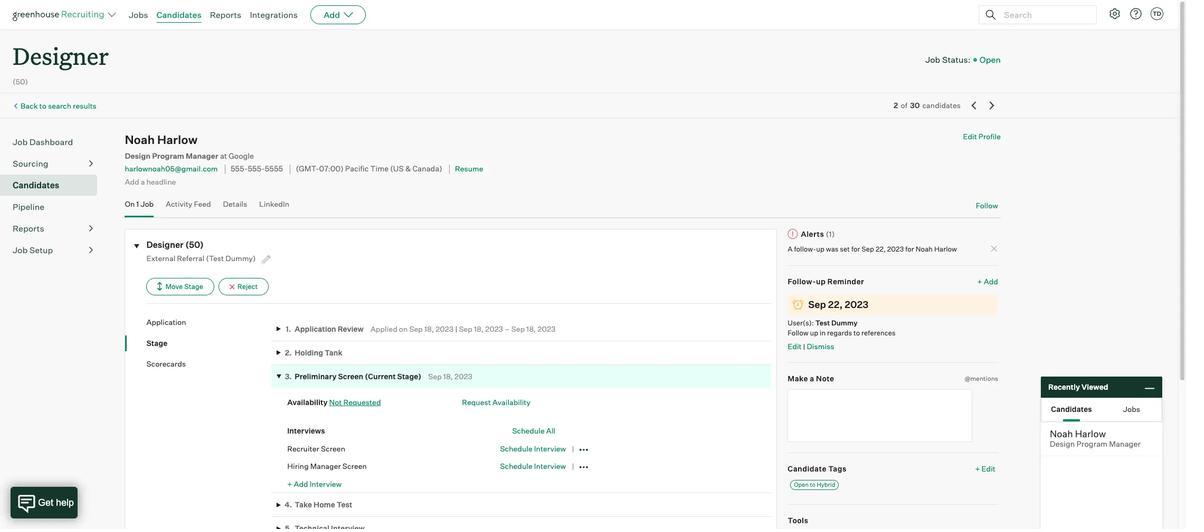 Task type: describe. For each thing, give the bounding box(es) containing it.
external
[[147, 254, 175, 263]]

schedule all
[[512, 427, 556, 436]]

schedule interview link for hiring manager screen
[[500, 462, 566, 471]]

designer for designer
[[13, 40, 109, 71]]

sep right the set
[[862, 245, 875, 254]]

make a note
[[788, 375, 835, 383]]

2
[[894, 101, 898, 110]]

stage)
[[397, 372, 422, 381]]

follow-
[[788, 277, 816, 286]]

1 vertical spatial reports link
[[13, 222, 93, 235]]

(gmt-
[[296, 164, 319, 174]]

2023 right on
[[436, 325, 454, 334]]

sep right the stage)
[[428, 372, 442, 381]]

0 horizontal spatial 22,
[[828, 299, 843, 311]]

2 vertical spatial manager
[[310, 462, 341, 471]]

0 vertical spatial schedule
[[512, 427, 545, 436]]

move
[[166, 283, 183, 291]]

5555
[[265, 164, 283, 174]]

harlow for noah harlow design program manager at google
[[157, 133, 198, 147]]

schedule for recruiter screen
[[500, 444, 533, 453]]

set
[[840, 245, 850, 254]]

dismiss link
[[807, 342, 835, 351]]

edit link
[[788, 342, 802, 351]]

td button
[[1151, 7, 1164, 20]]

0 horizontal spatial candidates link
[[13, 179, 93, 192]]

integrations
[[250, 10, 298, 20]]

up inside user(s): test dummy follow up in regards to references edit | dismiss
[[810, 329, 819, 338]]

(gmt-07:00) pacific time (us & canada)
[[296, 164, 442, 174]]

+ for + edit
[[976, 465, 980, 474]]

headline
[[146, 177, 176, 186]]

program for noah harlow design program manager at google
[[152, 152, 184, 161]]

0 horizontal spatial test
[[337, 501, 352, 510]]

edit profile link
[[963, 132, 1001, 141]]

request
[[462, 398, 491, 407]]

in
[[820, 329, 826, 338]]

1 horizontal spatial 22,
[[876, 245, 886, 254]]

2.
[[285, 348, 292, 357]]

+ add interview
[[287, 480, 342, 489]]

clock image
[[793, 301, 804, 310]]

reminder
[[828, 277, 865, 286]]

holding
[[295, 348, 323, 357]]

job right 1
[[141, 200, 154, 209]]

@mentions
[[965, 375, 999, 383]]

time
[[370, 164, 389, 174]]

to for hybrid
[[810, 482, 816, 489]]

activity feed link
[[166, 200, 211, 215]]

job dashboard
[[13, 137, 73, 147]]

status:
[[943, 54, 971, 65]]

designer (50)
[[147, 240, 204, 250]]

follow-
[[794, 245, 817, 254]]

external referral (test dummy)
[[147, 254, 257, 263]]

2 vertical spatial interview
[[310, 480, 342, 489]]

&
[[406, 164, 411, 174]]

interviews
[[287, 427, 325, 436]]

on 1 job link
[[125, 200, 154, 215]]

resume link
[[455, 164, 483, 173]]

(test
[[206, 254, 224, 263]]

schedule interview link for recruiter screen
[[500, 444, 566, 453]]

+ for + add
[[978, 277, 983, 286]]

open for open to hybrid
[[794, 482, 809, 489]]

+ edit
[[976, 465, 996, 474]]

noah for noah harlow design program manager at google
[[125, 133, 155, 147]]

(1)
[[826, 229, 835, 238]]

details
[[223, 200, 247, 209]]

request availability button
[[462, 398, 531, 407]]

user(s):
[[788, 319, 814, 327]]

request availability
[[462, 398, 531, 407]]

designer for designer (50)
[[147, 240, 184, 250]]

td button
[[1149, 5, 1166, 22]]

preliminary
[[295, 372, 337, 381]]

1 horizontal spatial edit
[[963, 132, 977, 141]]

job for job status:
[[926, 54, 941, 65]]

referral
[[177, 254, 204, 263]]

18, right the stage)
[[444, 372, 453, 381]]

18, left the –
[[474, 325, 484, 334]]

recruiter
[[287, 444, 319, 453]]

stage inside stage link
[[147, 339, 168, 348]]

make
[[788, 375, 808, 383]]

not
[[329, 398, 342, 407]]

was
[[826, 245, 839, 254]]

all
[[546, 427, 556, 436]]

not requested button
[[329, 398, 381, 407]]

to inside user(s): test dummy follow up in regards to references edit | dismiss
[[854, 329, 860, 338]]

0 horizontal spatial application
[[147, 318, 186, 327]]

1 vertical spatial (50)
[[185, 240, 204, 250]]

0 vertical spatial candidates
[[157, 10, 202, 20]]

manager for noah harlow design program manager
[[1110, 440, 1141, 449]]

home
[[314, 501, 335, 510]]

2 555- from the left
[[248, 164, 265, 174]]

dummy)
[[226, 254, 256, 263]]

open to hybrid
[[794, 482, 836, 489]]

18, right the –
[[527, 325, 536, 334]]

pacific
[[345, 164, 369, 174]]

move stage
[[166, 283, 203, 291]]

dummy
[[832, 319, 858, 327]]

back
[[21, 101, 38, 110]]

design for noah harlow design program manager at google
[[125, 152, 151, 161]]

user(s): test dummy follow up in regards to references edit | dismiss
[[788, 319, 896, 351]]

back to search results link
[[21, 101, 97, 110]]

jobs link
[[129, 10, 148, 20]]

2023 left the –
[[485, 325, 503, 334]]

(us
[[390, 164, 404, 174]]

move stage button
[[147, 278, 214, 296]]

18, right on
[[425, 325, 434, 334]]

1 vertical spatial screen
[[321, 444, 345, 453]]

1 horizontal spatial harlow
[[935, 245, 957, 254]]

sep 22, 2023
[[809, 299, 869, 311]]

1 availability from the left
[[287, 398, 328, 407]]

on
[[125, 200, 135, 209]]

greenhouse recruiting image
[[13, 8, 108, 21]]

sep right on
[[409, 325, 423, 334]]

job setup link
[[13, 244, 93, 257]]

candidate
[[788, 465, 827, 474]]

stage link
[[147, 338, 272, 349]]

profile
[[979, 132, 1001, 141]]

job dashboard link
[[13, 136, 93, 148]]

google
[[229, 152, 254, 161]]

| inside user(s): test dummy follow up in regards to references edit | dismiss
[[804, 343, 806, 351]]

1 horizontal spatial candidates link
[[157, 10, 202, 20]]

availability not requested
[[287, 398, 381, 407]]

interview for hiring manager screen
[[534, 462, 566, 471]]

0 horizontal spatial (50)
[[13, 77, 28, 86]]

2023 right the –
[[538, 325, 556, 334]]

at
[[220, 152, 227, 161]]

reject
[[238, 283, 258, 291]]

applied
[[371, 325, 398, 334]]



Task type: locate. For each thing, give the bounding box(es) containing it.
0 vertical spatial reports link
[[210, 10, 242, 20]]

3. preliminary screen (current stage)
[[285, 372, 422, 381]]

test inside user(s): test dummy follow up in regards to references edit | dismiss
[[816, 319, 830, 327]]

0 vertical spatial candidates link
[[157, 10, 202, 20]]

for
[[852, 245, 861, 254], [906, 245, 915, 254]]

program inside noah harlow design program manager at google
[[152, 152, 184, 161]]

sourcing link
[[13, 157, 93, 170]]

+ add
[[978, 277, 999, 286]]

reports down pipeline
[[13, 223, 44, 234]]

screen up hiring manager screen
[[321, 444, 345, 453]]

design inside noah harlow design program manager at google
[[125, 152, 151, 161]]

add button
[[311, 5, 366, 24]]

|
[[455, 325, 457, 334], [804, 343, 806, 351]]

3.
[[285, 372, 292, 381]]

0 vertical spatial follow
[[976, 201, 999, 210]]

1 vertical spatial schedule interview
[[500, 462, 566, 471]]

designer
[[13, 40, 109, 71], [147, 240, 184, 250]]

0 vertical spatial edit
[[963, 132, 977, 141]]

22, up dummy on the right of the page
[[828, 299, 843, 311]]

canada)
[[413, 164, 442, 174]]

2 horizontal spatial candidates
[[1052, 405, 1092, 414]]

1 vertical spatial noah
[[916, 245, 933, 254]]

0 vertical spatial 22,
[[876, 245, 886, 254]]

22,
[[876, 245, 886, 254], [828, 299, 843, 311]]

harlow inside noah harlow design program manager at google
[[157, 133, 198, 147]]

2. holding tank
[[285, 348, 343, 357]]

recently viewed
[[1049, 383, 1109, 392]]

job left status:
[[926, 54, 941, 65]]

harlow for noah harlow design program manager
[[1076, 428, 1106, 440]]

follow-up reminder
[[788, 277, 865, 286]]

1 vertical spatial candidates
[[13, 180, 59, 191]]

manager inside noah harlow design program manager at google
[[186, 152, 219, 161]]

edit inside user(s): test dummy follow up in regards to references edit | dismiss
[[788, 342, 802, 351]]

18,
[[425, 325, 434, 334], [474, 325, 484, 334], [527, 325, 536, 334], [444, 372, 453, 381]]

stage up scorecards
[[147, 339, 168, 348]]

0 vertical spatial test
[[816, 319, 830, 327]]

up
[[816, 245, 825, 254], [816, 277, 826, 286], [810, 329, 819, 338]]

0 horizontal spatial edit
[[788, 342, 802, 351]]

0 vertical spatial interview
[[534, 444, 566, 453]]

to left hybrid
[[810, 482, 816, 489]]

(50) up back
[[13, 77, 28, 86]]

to inside open to hybrid link
[[810, 482, 816, 489]]

alerts
[[801, 229, 824, 238]]

None text field
[[788, 390, 973, 442]]

requested
[[344, 398, 381, 407]]

td
[[1153, 10, 1162, 17]]

| right the edit link
[[804, 343, 806, 351]]

screen
[[338, 372, 363, 381], [321, 444, 345, 453], [343, 462, 367, 471]]

| up sep 18, 2023
[[455, 325, 457, 334]]

candidates right jobs link at the top of the page
[[157, 10, 202, 20]]

add inside add popup button
[[324, 10, 340, 20]]

2 horizontal spatial harlow
[[1076, 428, 1106, 440]]

designer down greenhouse recruiting image
[[13, 40, 109, 71]]

0 vertical spatial design
[[125, 152, 151, 161]]

a
[[788, 245, 793, 254]]

follow link
[[976, 201, 999, 211]]

1 vertical spatial harlow
[[935, 245, 957, 254]]

0 vertical spatial to
[[39, 101, 46, 110]]

a left note
[[810, 375, 815, 383]]

1 vertical spatial designer
[[147, 240, 184, 250]]

555-555-5555
[[231, 164, 283, 174]]

to right back
[[39, 101, 46, 110]]

+ add interview link
[[287, 480, 342, 489]]

1 horizontal spatial reports link
[[210, 10, 242, 20]]

0 vertical spatial manager
[[186, 152, 219, 161]]

1 horizontal spatial reports
[[210, 10, 242, 20]]

schedule interview for recruiter screen
[[500, 444, 566, 453]]

a left headline
[[141, 177, 145, 186]]

0 vertical spatial a
[[141, 177, 145, 186]]

2 vertical spatial harlow
[[1076, 428, 1106, 440]]

follow inside user(s): test dummy follow up in regards to references edit | dismiss
[[788, 329, 809, 338]]

0 horizontal spatial a
[[141, 177, 145, 186]]

on
[[399, 325, 408, 334]]

1 horizontal spatial availability
[[493, 398, 531, 407]]

0 vertical spatial schedule interview link
[[500, 444, 566, 453]]

1 horizontal spatial to
[[810, 482, 816, 489]]

0 horizontal spatial to
[[39, 101, 46, 110]]

2 for from the left
[[906, 245, 915, 254]]

2 vertical spatial edit
[[982, 465, 996, 474]]

1 horizontal spatial application
[[295, 325, 336, 334]]

1 vertical spatial program
[[1077, 440, 1108, 449]]

1 horizontal spatial |
[[804, 343, 806, 351]]

candidates link right jobs link at the top of the page
[[157, 10, 202, 20]]

+ add link
[[978, 276, 999, 287]]

1 horizontal spatial program
[[1077, 440, 1108, 449]]

1 vertical spatial schedule interview link
[[500, 462, 566, 471]]

@mentions link
[[965, 374, 999, 384]]

2 availability from the left
[[493, 398, 531, 407]]

schedule for hiring manager screen
[[500, 462, 533, 471]]

0 horizontal spatial reports
[[13, 223, 44, 234]]

0 horizontal spatial reports link
[[13, 222, 93, 235]]

candidates down recently viewed
[[1052, 405, 1092, 414]]

1 vertical spatial +
[[976, 465, 980, 474]]

screen down "recruiter screen"
[[343, 462, 367, 471]]

–
[[505, 325, 510, 334]]

open for open
[[980, 54, 1001, 65]]

1 for from the left
[[852, 245, 861, 254]]

2 horizontal spatial to
[[854, 329, 860, 338]]

2023
[[888, 245, 904, 254], [845, 299, 869, 311], [436, 325, 454, 334], [485, 325, 503, 334], [538, 325, 556, 334], [455, 372, 473, 381]]

1 schedule interview link from the top
[[500, 444, 566, 453]]

candidates down the sourcing
[[13, 180, 59, 191]]

sep
[[862, 245, 875, 254], [809, 299, 826, 311], [409, 325, 423, 334], [459, 325, 473, 334], [512, 325, 525, 334], [428, 372, 442, 381]]

1 schedule interview from the top
[[500, 444, 566, 453]]

manager inside noah harlow design program manager
[[1110, 440, 1141, 449]]

recruiter screen
[[287, 444, 345, 453]]

noah
[[125, 133, 155, 147], [916, 245, 933, 254], [1050, 428, 1073, 440]]

edit profile
[[963, 132, 1001, 141]]

test up in
[[816, 319, 830, 327]]

2023 up dummy on the right of the page
[[845, 299, 869, 311]]

design for noah harlow design program manager
[[1050, 440, 1075, 449]]

application down move
[[147, 318, 186, 327]]

feed
[[194, 200, 211, 209]]

job for job setup
[[13, 245, 28, 256]]

0 horizontal spatial program
[[152, 152, 184, 161]]

sourcing
[[13, 159, 48, 169]]

0 horizontal spatial |
[[455, 325, 457, 334]]

1.
[[286, 325, 291, 334]]

setup
[[29, 245, 53, 256]]

0 vertical spatial +
[[978, 277, 983, 286]]

0 horizontal spatial candidates
[[13, 180, 59, 191]]

candidate tags
[[788, 465, 847, 474]]

0 horizontal spatial open
[[794, 482, 809, 489]]

07:00)
[[319, 164, 344, 174]]

1 horizontal spatial (50)
[[185, 240, 204, 250]]

sep left the –
[[459, 325, 473, 334]]

30
[[910, 101, 920, 110]]

reject button
[[219, 278, 269, 296]]

1 vertical spatial candidates link
[[13, 179, 93, 192]]

references
[[862, 329, 896, 338]]

open right status:
[[980, 54, 1001, 65]]

candidates link up pipeline link on the top left of the page
[[13, 179, 93, 192]]

scorecards
[[147, 360, 186, 369]]

program for noah harlow design program manager
[[1077, 440, 1108, 449]]

(current
[[365, 372, 396, 381]]

review
[[338, 325, 364, 334]]

designer up external at the top
[[147, 240, 184, 250]]

0 horizontal spatial noah
[[125, 133, 155, 147]]

2 vertical spatial candidates
[[1052, 405, 1092, 414]]

up left in
[[810, 329, 819, 338]]

a for make
[[810, 375, 815, 383]]

2 horizontal spatial edit
[[982, 465, 996, 474]]

take
[[295, 501, 312, 510]]

tools
[[788, 517, 809, 526]]

screen up not requested dropdown button
[[338, 372, 363, 381]]

application link
[[147, 317, 272, 328]]

schedule interview link
[[500, 444, 566, 453], [500, 462, 566, 471]]

stage right move
[[184, 283, 203, 291]]

1 vertical spatial up
[[816, 277, 826, 286]]

reports link down pipeline link on the top left of the page
[[13, 222, 93, 235]]

+
[[978, 277, 983, 286], [976, 465, 980, 474], [287, 480, 292, 489]]

availability down preliminary
[[287, 398, 328, 407]]

0 vertical spatial up
[[816, 245, 825, 254]]

availability right request
[[493, 398, 531, 407]]

add a headline
[[125, 177, 176, 186]]

to down dummy on the right of the page
[[854, 329, 860, 338]]

0 vertical spatial designer
[[13, 40, 109, 71]]

design inside noah harlow design program manager
[[1050, 440, 1075, 449]]

1 horizontal spatial design
[[1050, 440, 1075, 449]]

0 vertical spatial reports
[[210, 10, 242, 20]]

1 horizontal spatial stage
[[184, 283, 203, 291]]

0 horizontal spatial design
[[125, 152, 151, 161]]

job for job dashboard
[[13, 137, 28, 147]]

designer link
[[13, 30, 109, 74]]

screen for manager
[[343, 462, 367, 471]]

a follow-up was set for sep 22, 2023 for noah harlow
[[788, 245, 957, 254]]

1 horizontal spatial follow
[[976, 201, 999, 210]]

program inside noah harlow design program manager
[[1077, 440, 1108, 449]]

2 vertical spatial noah
[[1050, 428, 1073, 440]]

open down 'candidate'
[[794, 482, 809, 489]]

0 vertical spatial (50)
[[13, 77, 28, 86]]

add inside + add link
[[984, 277, 999, 286]]

1 vertical spatial manager
[[1110, 440, 1141, 449]]

up left reminder
[[816, 277, 826, 286]]

1 555- from the left
[[231, 164, 248, 174]]

1 vertical spatial reports
[[13, 223, 44, 234]]

4. take home test
[[285, 501, 352, 510]]

dismiss
[[807, 342, 835, 351]]

linkedin link
[[259, 200, 289, 215]]

candidates link
[[157, 10, 202, 20], [13, 179, 93, 192]]

+ edit link
[[973, 462, 999, 476]]

1 vertical spatial open
[[794, 482, 809, 489]]

1 vertical spatial schedule
[[500, 444, 533, 453]]

harlow
[[157, 133, 198, 147], [935, 245, 957, 254], [1076, 428, 1106, 440]]

search
[[48, 101, 71, 110]]

0 horizontal spatial availability
[[287, 398, 328, 407]]

note
[[816, 375, 835, 383]]

Search text field
[[1002, 7, 1087, 22]]

1. application review applied on  sep 18, 2023 | sep 18, 2023 – sep 18, 2023
[[286, 325, 556, 334]]

recently
[[1049, 383, 1080, 392]]

noah inside noah harlow design program manager at google
[[125, 133, 155, 147]]

job left setup
[[13, 245, 28, 256]]

schedule interview for hiring manager screen
[[500, 462, 566, 471]]

22, right the set
[[876, 245, 886, 254]]

of
[[901, 101, 908, 110]]

schedule all link
[[512, 427, 556, 436]]

reports link left integrations
[[210, 10, 242, 20]]

1 horizontal spatial manager
[[310, 462, 341, 471]]

1 vertical spatial to
[[854, 329, 860, 338]]

configure image
[[1109, 7, 1122, 20]]

sep right the clock image
[[809, 299, 826, 311]]

1 vertical spatial stage
[[147, 339, 168, 348]]

1 horizontal spatial designer
[[147, 240, 184, 250]]

0 horizontal spatial stage
[[147, 339, 168, 348]]

back to search results
[[21, 101, 97, 110]]

noah for noah harlow design program manager
[[1050, 428, 1073, 440]]

0 vertical spatial noah
[[125, 133, 155, 147]]

1 vertical spatial 22,
[[828, 299, 843, 311]]

reports left integrations
[[210, 10, 242, 20]]

manager for noah harlow design program manager at google
[[186, 152, 219, 161]]

job up the sourcing
[[13, 137, 28, 147]]

application up 2. holding tank on the bottom left
[[295, 325, 336, 334]]

2023 up request
[[455, 372, 473, 381]]

1 horizontal spatial test
[[816, 319, 830, 327]]

2 vertical spatial up
[[810, 329, 819, 338]]

0 horizontal spatial for
[[852, 245, 861, 254]]

a for add
[[141, 177, 145, 186]]

(50) up referral
[[185, 240, 204, 250]]

1 vertical spatial test
[[337, 501, 352, 510]]

0 vertical spatial |
[[455, 325, 457, 334]]

1 horizontal spatial open
[[980, 54, 1001, 65]]

interview for recruiter screen
[[534, 444, 566, 453]]

1 vertical spatial follow
[[788, 329, 809, 338]]

2 horizontal spatial manager
[[1110, 440, 1141, 449]]

0 horizontal spatial follow
[[788, 329, 809, 338]]

job
[[926, 54, 941, 65], [13, 137, 28, 147], [141, 200, 154, 209], [13, 245, 28, 256]]

reports
[[210, 10, 242, 20], [13, 223, 44, 234]]

2 schedule interview from the top
[[500, 462, 566, 471]]

0 vertical spatial stage
[[184, 283, 203, 291]]

2 vertical spatial to
[[810, 482, 816, 489]]

pipeline link
[[13, 201, 93, 213]]

0 vertical spatial program
[[152, 152, 184, 161]]

job setup
[[13, 245, 53, 256]]

1 horizontal spatial noah
[[916, 245, 933, 254]]

up left was
[[816, 245, 825, 254]]

2 horizontal spatial noah
[[1050, 428, 1073, 440]]

dashboard
[[29, 137, 73, 147]]

2 schedule interview link from the top
[[500, 462, 566, 471]]

2023 right the set
[[888, 245, 904, 254]]

1 vertical spatial edit
[[788, 342, 802, 351]]

to for search
[[39, 101, 46, 110]]

test right home
[[337, 501, 352, 510]]

application
[[147, 318, 186, 327], [295, 325, 336, 334]]

1 vertical spatial a
[[810, 375, 815, 383]]

noah inside noah harlow design program manager
[[1050, 428, 1073, 440]]

sep right the –
[[512, 325, 525, 334]]

0 vertical spatial screen
[[338, 372, 363, 381]]

1 horizontal spatial a
[[810, 375, 815, 383]]

alerts (1)
[[801, 229, 835, 238]]

harlow inside noah harlow design program manager
[[1076, 428, 1106, 440]]

screen for preliminary
[[338, 372, 363, 381]]

0 horizontal spatial designer
[[13, 40, 109, 71]]

+ for + add interview
[[287, 480, 292, 489]]

0 horizontal spatial harlow
[[157, 133, 198, 147]]

open inside open to hybrid link
[[794, 482, 809, 489]]

stage inside move stage button
[[184, 283, 203, 291]]

0 horizontal spatial manager
[[186, 152, 219, 161]]



Task type: vqa. For each thing, say whether or not it's contained in the screenshot.
Sharpay Jones has been in Technical Interview for more than 14 days "icon"
no



